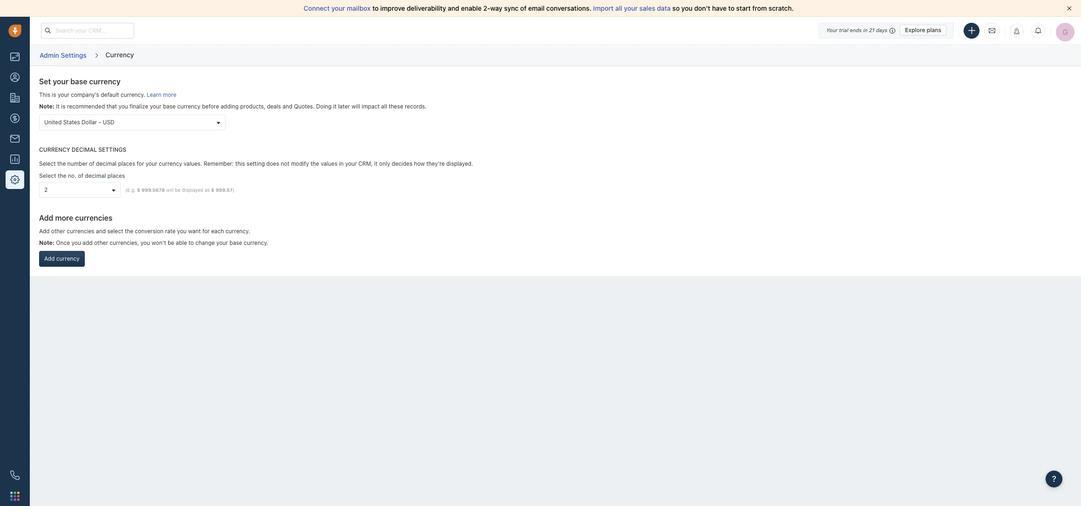 Task type: vqa. For each thing, say whether or not it's contained in the screenshot.
the an
no



Task type: describe. For each thing, give the bounding box(es) containing it.
set
[[39, 77, 51, 86]]

adding
[[221, 103, 239, 110]]

currency left before
[[177, 103, 201, 110]]

your
[[827, 27, 838, 33]]

2
[[44, 186, 48, 193]]

as
[[205, 187, 210, 193]]

phone element
[[6, 467, 24, 485]]

1 vertical spatial and
[[283, 103, 293, 110]]

they're
[[427, 160, 445, 167]]

phone image
[[10, 471, 20, 480]]

quotes.
[[294, 103, 315, 110]]

your right set
[[53, 77, 69, 86]]

close image
[[1068, 6, 1072, 11]]

number
[[67, 160, 88, 167]]

explore
[[906, 27, 926, 34]]

recommended
[[67, 103, 105, 110]]

values.
[[184, 160, 202, 167]]

select the no. of decimal places
[[39, 172, 125, 179]]

want
[[188, 228, 201, 235]]

connect
[[304, 4, 330, 12]]

deliverability
[[407, 4, 446, 12]]

deals
[[267, 103, 281, 110]]

note: once you add other currencies, you won't be able to change your base currency.
[[39, 240, 268, 247]]

not
[[281, 160, 290, 167]]

0 vertical spatial be
[[175, 187, 181, 193]]

note: for add
[[39, 240, 55, 247]]

default
[[101, 91, 119, 98]]

select for select the no. of decimal places
[[39, 172, 56, 179]]

conversion
[[135, 228, 164, 235]]

0 vertical spatial base
[[70, 77, 87, 86]]

how
[[414, 160, 425, 167]]

admin
[[40, 51, 59, 59]]

from
[[753, 4, 767, 12]]

add currency
[[44, 255, 80, 262]]

0 horizontal spatial to
[[189, 240, 194, 247]]

0 horizontal spatial all
[[381, 103, 387, 110]]

later
[[338, 103, 350, 110]]

modify
[[291, 160, 309, 167]]

displayed
[[182, 187, 203, 193]]

( e.g. $ 999.5678 will be displayed as $ 999.57 )
[[125, 187, 235, 193]]

of for select the number of decimal places for your currency values. remember: this setting does not modify the values in your crm, it only decides how they're displayed.
[[89, 160, 94, 167]]

1 vertical spatial settings
[[98, 146, 126, 153]]

currency up this is your company's default currency. learn more
[[89, 77, 121, 86]]

start
[[737, 4, 751, 12]]

0 horizontal spatial is
[[52, 91, 56, 98]]

admin settings
[[40, 51, 87, 59]]

displayed.
[[447, 160, 473, 167]]

currencies for other
[[67, 228, 94, 235]]

email
[[528, 4, 545, 12]]

currency left values.
[[159, 160, 182, 167]]

note: it is recommended that you finalize your base currency before adding products, deals and quotes. doing it later will impact all these records.
[[39, 103, 427, 110]]

explore plans link
[[900, 25, 947, 36]]

so
[[673, 4, 680, 12]]

add for add more currencies
[[39, 214, 53, 222]]

conversations.
[[547, 4, 592, 12]]

1 horizontal spatial more
[[163, 91, 177, 98]]

doing
[[316, 103, 332, 110]]

1 vertical spatial will
[[166, 187, 174, 193]]

1 horizontal spatial other
[[94, 240, 108, 247]]

the left the values
[[311, 160, 319, 167]]

crm,
[[359, 160, 373, 167]]

freshworks switcher image
[[10, 492, 20, 501]]

what's new image
[[1014, 28, 1021, 34]]

united
[[44, 119, 62, 126]]

2 button
[[39, 182, 121, 198]]

only
[[379, 160, 390, 167]]

sync
[[504, 4, 519, 12]]

each
[[211, 228, 224, 235]]

this
[[39, 91, 50, 98]]

2 vertical spatial base
[[230, 240, 242, 247]]

scratch.
[[769, 4, 794, 12]]

the up currencies,
[[125, 228, 133, 235]]

1 vertical spatial in
[[339, 160, 344, 167]]

0 vertical spatial all
[[616, 4, 623, 12]]

Search your CRM... text field
[[41, 23, 134, 38]]

send email image
[[989, 26, 996, 34]]

connect your mailbox link
[[304, 4, 373, 12]]

)
[[233, 187, 235, 193]]

plans
[[927, 27, 942, 34]]

2 horizontal spatial to
[[729, 4, 735, 12]]

decimal
[[72, 146, 97, 153]]

(
[[125, 187, 127, 193]]

this
[[235, 160, 245, 167]]

rate
[[165, 228, 176, 235]]

set your base currency
[[39, 77, 121, 86]]

mailbox
[[347, 4, 371, 12]]

999.5678
[[142, 187, 165, 193]]

places for no.
[[108, 172, 125, 179]]

impact
[[362, 103, 380, 110]]

once
[[56, 240, 70, 247]]

add for add other currencies and select the conversion rate you want for each currency.
[[39, 228, 50, 235]]

sales
[[640, 4, 656, 12]]

that
[[107, 103, 117, 110]]

0 vertical spatial will
[[352, 103, 360, 110]]

currency for currency
[[106, 51, 134, 59]]

places for number
[[118, 160, 135, 167]]

these
[[389, 103, 404, 110]]

your up it
[[58, 91, 69, 98]]

2 vertical spatial currency.
[[244, 240, 268, 247]]

21
[[870, 27, 875, 33]]

0 horizontal spatial and
[[96, 228, 106, 235]]

0 horizontal spatial it
[[333, 103, 337, 110]]



Task type: locate. For each thing, give the bounding box(es) containing it.
import
[[593, 4, 614, 12]]

0 horizontal spatial other
[[51, 228, 65, 235]]

0 vertical spatial more
[[163, 91, 177, 98]]

currency decimal settings
[[39, 146, 126, 153]]

don't
[[695, 4, 711, 12]]

company's
[[71, 91, 99, 98]]

1 $ from the left
[[137, 187, 140, 193]]

decimal down decimal
[[96, 160, 117, 167]]

currencies up the "add"
[[67, 228, 94, 235]]

your left sales
[[624, 4, 638, 12]]

will right later
[[352, 103, 360, 110]]

decimal for number
[[96, 160, 117, 167]]

2 horizontal spatial and
[[448, 4, 460, 12]]

all
[[616, 4, 623, 12], [381, 103, 387, 110]]

to right mailbox
[[373, 4, 379, 12]]

select for select the number of decimal places for your currency values. remember: this setting does not modify the values in your crm, it only decides how they're displayed.
[[39, 160, 56, 167]]

united states dollar - usd
[[44, 119, 115, 126]]

1 vertical spatial decimal
[[85, 172, 106, 179]]

1 vertical spatial it
[[374, 160, 378, 167]]

0 vertical spatial currencies
[[75, 214, 112, 222]]

1 vertical spatial of
[[89, 160, 94, 167]]

your trial ends in 21 days
[[827, 27, 888, 33]]

0 horizontal spatial in
[[339, 160, 344, 167]]

of right number
[[89, 160, 94, 167]]

it
[[333, 103, 337, 110], [374, 160, 378, 167]]

and left select on the left of the page
[[96, 228, 106, 235]]

2 horizontal spatial of
[[521, 4, 527, 12]]

1 vertical spatial currency.
[[226, 228, 250, 235]]

1 vertical spatial is
[[61, 103, 65, 110]]

currency inside button
[[56, 255, 80, 262]]

you left the "add"
[[72, 240, 81, 247]]

enable
[[461, 4, 482, 12]]

finalize
[[130, 103, 148, 110]]

will
[[352, 103, 360, 110], [166, 187, 174, 193]]

of right no. at left top
[[78, 172, 83, 179]]

currency
[[89, 77, 121, 86], [177, 103, 201, 110], [159, 160, 182, 167], [56, 255, 80, 262]]

settings down usd
[[98, 146, 126, 153]]

0 vertical spatial note:
[[39, 103, 55, 110]]

0 horizontal spatial be
[[168, 240, 174, 247]]

note: left it
[[39, 103, 55, 110]]

states
[[63, 119, 80, 126]]

2 vertical spatial of
[[78, 172, 83, 179]]

base right change
[[230, 240, 242, 247]]

currency down search your crm... text box
[[106, 51, 134, 59]]

1 horizontal spatial $
[[211, 187, 214, 193]]

0 horizontal spatial more
[[55, 214, 73, 222]]

2 select from the top
[[39, 172, 56, 179]]

you right so in the top right of the page
[[682, 4, 693, 12]]

add currency button
[[39, 251, 85, 267]]

2 note: from the top
[[39, 240, 55, 247]]

currency up number
[[39, 146, 70, 153]]

2 $ from the left
[[211, 187, 214, 193]]

0 vertical spatial currency
[[106, 51, 134, 59]]

other
[[51, 228, 65, 235], [94, 240, 108, 247]]

1 horizontal spatial base
[[163, 103, 176, 110]]

1 select from the top
[[39, 160, 56, 167]]

be left displayed
[[175, 187, 181, 193]]

places up (
[[118, 160, 135, 167]]

0 vertical spatial add
[[39, 214, 53, 222]]

1 horizontal spatial it
[[374, 160, 378, 167]]

be left able
[[168, 240, 174, 247]]

won't
[[152, 240, 166, 247]]

0 vertical spatial currency.
[[121, 91, 145, 98]]

ends
[[850, 27, 862, 33]]

1 horizontal spatial all
[[616, 4, 623, 12]]

the left number
[[57, 160, 66, 167]]

data
[[657, 4, 671, 12]]

no.
[[68, 172, 76, 179]]

values
[[321, 160, 338, 167]]

currencies up select on the left of the page
[[75, 214, 112, 222]]

0 vertical spatial select
[[39, 160, 56, 167]]

1 horizontal spatial to
[[373, 4, 379, 12]]

in left 21
[[864, 27, 868, 33]]

add
[[83, 240, 93, 247]]

does
[[266, 160, 279, 167]]

explore plans
[[906, 27, 942, 34]]

before
[[202, 103, 219, 110]]

currency down the once
[[56, 255, 80, 262]]

note: for set
[[39, 103, 55, 110]]

add more currencies
[[39, 214, 112, 222]]

0 vertical spatial settings
[[61, 51, 87, 59]]

999.57
[[216, 187, 233, 193]]

records.
[[405, 103, 427, 110]]

in right the values
[[339, 160, 344, 167]]

base down the learn more link
[[163, 103, 176, 110]]

products,
[[240, 103, 266, 110]]

this is your company's default currency. learn more
[[39, 91, 177, 98]]

and right deals
[[283, 103, 293, 110]]

1 vertical spatial currency
[[39, 146, 70, 153]]

of right sync
[[521, 4, 527, 12]]

1 vertical spatial other
[[94, 240, 108, 247]]

places
[[118, 160, 135, 167], [108, 172, 125, 179]]

0 vertical spatial for
[[137, 160, 144, 167]]

your left mailbox
[[332, 4, 345, 12]]

1 horizontal spatial currency
[[106, 51, 134, 59]]

0 vertical spatial of
[[521, 4, 527, 12]]

for right want
[[202, 228, 210, 235]]

select
[[107, 228, 123, 235]]

1 horizontal spatial be
[[175, 187, 181, 193]]

2 horizontal spatial base
[[230, 240, 242, 247]]

settings right admin on the left
[[61, 51, 87, 59]]

it left later
[[333, 103, 337, 110]]

currency for currency decimal settings
[[39, 146, 70, 153]]

1 vertical spatial base
[[163, 103, 176, 110]]

0 horizontal spatial settings
[[61, 51, 87, 59]]

note: left the once
[[39, 240, 55, 247]]

your down each
[[216, 240, 228, 247]]

e.g.
[[127, 187, 136, 193]]

2 vertical spatial add
[[44, 255, 55, 262]]

more right learn
[[163, 91, 177, 98]]

have
[[712, 4, 727, 12]]

it
[[56, 103, 60, 110]]

for
[[137, 160, 144, 167], [202, 228, 210, 235]]

1 vertical spatial places
[[108, 172, 125, 179]]

you right that at the left of the page
[[119, 103, 128, 110]]

1 horizontal spatial of
[[89, 160, 94, 167]]

0 horizontal spatial will
[[166, 187, 174, 193]]

0 horizontal spatial base
[[70, 77, 87, 86]]

your up 999.5678
[[146, 160, 157, 167]]

select the number of decimal places for your currency values. remember: this setting does not modify the values in your crm, it only decides how they're displayed.
[[39, 160, 473, 167]]

decimal
[[96, 160, 117, 167], [85, 172, 106, 179]]

0 vertical spatial it
[[333, 103, 337, 110]]

of for select the no. of decimal places
[[78, 172, 83, 179]]

0 vertical spatial decimal
[[96, 160, 117, 167]]

1 horizontal spatial will
[[352, 103, 360, 110]]

other right the "add"
[[94, 240, 108, 247]]

change
[[196, 240, 215, 247]]

learn more link
[[147, 91, 177, 98]]

the
[[57, 160, 66, 167], [311, 160, 319, 167], [58, 172, 66, 179], [125, 228, 133, 235]]

1 horizontal spatial settings
[[98, 146, 126, 153]]

0 horizontal spatial $
[[137, 187, 140, 193]]

add for add currency
[[44, 255, 55, 262]]

to right able
[[189, 240, 194, 247]]

currencies
[[75, 214, 112, 222], [67, 228, 94, 235]]

more
[[163, 91, 177, 98], [55, 214, 73, 222]]

other up the once
[[51, 228, 65, 235]]

will right 999.5678
[[166, 187, 174, 193]]

0 horizontal spatial currency
[[39, 146, 70, 153]]

places up "2" button
[[108, 172, 125, 179]]

trial
[[839, 27, 849, 33]]

1 horizontal spatial and
[[283, 103, 293, 110]]

is right this
[[52, 91, 56, 98]]

to left the start
[[729, 4, 735, 12]]

currencies,
[[110, 240, 139, 247]]

1 vertical spatial all
[[381, 103, 387, 110]]

days
[[877, 27, 888, 33]]

1 horizontal spatial in
[[864, 27, 868, 33]]

usd
[[103, 119, 115, 126]]

$ right e.g.
[[137, 187, 140, 193]]

and left enable
[[448, 4, 460, 12]]

0 vertical spatial and
[[448, 4, 460, 12]]

the left no. at left top
[[58, 172, 66, 179]]

1 horizontal spatial is
[[61, 103, 65, 110]]

way
[[491, 4, 503, 12]]

you
[[682, 4, 693, 12], [119, 103, 128, 110], [177, 228, 187, 235], [72, 240, 81, 247], [141, 240, 150, 247]]

0 horizontal spatial of
[[78, 172, 83, 179]]

1 vertical spatial note:
[[39, 240, 55, 247]]

0 vertical spatial places
[[118, 160, 135, 167]]

1 vertical spatial for
[[202, 228, 210, 235]]

base up company's
[[70, 77, 87, 86]]

admin settings link
[[39, 48, 87, 63]]

1 vertical spatial add
[[39, 228, 50, 235]]

1 vertical spatial be
[[168, 240, 174, 247]]

all right import
[[616, 4, 623, 12]]

you down add other currencies and select the conversion rate you want for each currency.
[[141, 240, 150, 247]]

connect your mailbox to improve deliverability and enable 2-way sync of email conversations. import all your sales data so you don't have to start from scratch.
[[304, 4, 794, 12]]

is right it
[[61, 103, 65, 110]]

dollar
[[82, 119, 97, 126]]

-
[[99, 119, 101, 126]]

remember:
[[204, 160, 234, 167]]

2-
[[484, 4, 491, 12]]

of
[[521, 4, 527, 12], [89, 160, 94, 167], [78, 172, 83, 179]]

able
[[176, 240, 187, 247]]

in
[[864, 27, 868, 33], [339, 160, 344, 167]]

your down learn
[[150, 103, 162, 110]]

all left these
[[381, 103, 387, 110]]

currency
[[106, 51, 134, 59], [39, 146, 70, 153]]

decimal for no.
[[85, 172, 106, 179]]

1 vertical spatial currencies
[[67, 228, 94, 235]]

note:
[[39, 103, 55, 110], [39, 240, 55, 247]]

decimal up "2" button
[[85, 172, 106, 179]]

1 note: from the top
[[39, 103, 55, 110]]

$ right as at the left top of page
[[211, 187, 214, 193]]

your left 'crm,'
[[345, 160, 357, 167]]

it left only
[[374, 160, 378, 167]]

add other currencies and select the conversion rate you want for each currency.
[[39, 228, 250, 235]]

0 vertical spatial is
[[52, 91, 56, 98]]

1 horizontal spatial for
[[202, 228, 210, 235]]

1 vertical spatial more
[[55, 214, 73, 222]]

0 vertical spatial other
[[51, 228, 65, 235]]

1 vertical spatial select
[[39, 172, 56, 179]]

more up the once
[[55, 214, 73, 222]]

decides
[[392, 160, 413, 167]]

add inside button
[[44, 255, 55, 262]]

you right rate
[[177, 228, 187, 235]]

currencies for more
[[75, 214, 112, 222]]

for up 999.5678
[[137, 160, 144, 167]]

setting
[[247, 160, 265, 167]]

0 horizontal spatial for
[[137, 160, 144, 167]]

0 vertical spatial in
[[864, 27, 868, 33]]

improve
[[381, 4, 405, 12]]

learn
[[147, 91, 162, 98]]

2 vertical spatial and
[[96, 228, 106, 235]]

is
[[52, 91, 56, 98], [61, 103, 65, 110]]



